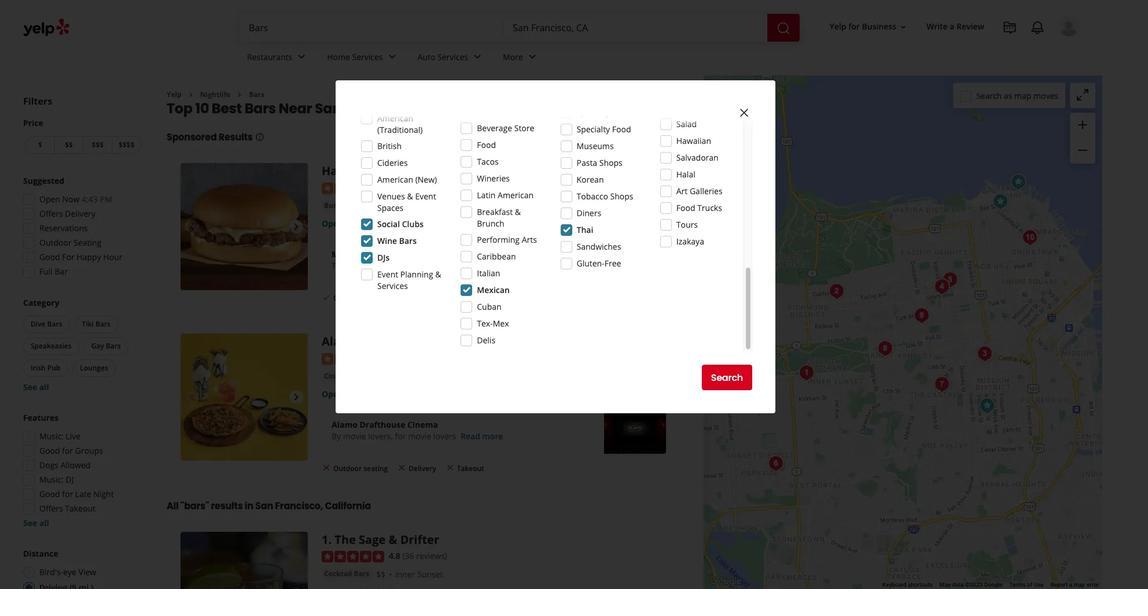 Task type: locate. For each thing, give the bounding box(es) containing it.
cocktail bars up brunch
[[448, 201, 493, 211]]

cinema left the delis on the left of page
[[430, 334, 474, 350]]

specialty for specialty schools
[[577, 107, 610, 118]]

yelp for yelp for business
[[830, 21, 846, 32]]

cinema for by
[[407, 419, 438, 430]]

himalayan/nepalese
[[676, 102, 755, 113]]

alamo drafthouse cinema new mission image
[[975, 395, 999, 418]]

yelp link
[[167, 90, 182, 100]]

24 chevron down v2 image left the auto
[[385, 50, 399, 64]]

1 offers from the top
[[39, 208, 63, 219]]

1 vertical spatial pm
[[387, 218, 400, 229]]

projects image
[[1003, 21, 1017, 35]]

services inside 'link'
[[352, 51, 383, 62]]

0 vertical spatial delivery
[[65, 208, 96, 219]]

0 horizontal spatial movie
[[343, 431, 366, 442]]

24 chevron down v2 image
[[295, 50, 309, 64], [385, 50, 399, 64], [525, 50, 539, 64]]

search button
[[702, 365, 752, 391]]

food up tours
[[676, 203, 695, 214]]

0 vertical spatial cocktail bars button
[[445, 200, 495, 212]]

bars
[[249, 90, 264, 100], [245, 99, 276, 118], [477, 201, 493, 211], [399, 236, 417, 247], [47, 319, 62, 329], [95, 319, 110, 329], [106, 341, 121, 351], [354, 570, 369, 580]]

2 see all button from the top
[[23, 518, 49, 529]]

music: down dogs
[[39, 475, 64, 486]]

0 horizontal spatial food
[[477, 139, 496, 150]]

full bar
[[39, 266, 68, 277]]

all
[[39, 382, 49, 393], [39, 518, 49, 529]]

see all button
[[23, 382, 49, 393], [23, 518, 49, 529]]

&
[[407, 191, 413, 202], [515, 207, 521, 218], [435, 269, 441, 280], [389, 532, 397, 548]]

2 16 chevron right v2 image from the left
[[235, 90, 244, 99]]

francisco, up british
[[344, 99, 416, 118]]

(traditional) inside search dialog
[[377, 124, 423, 135]]

2 good from the top
[[39, 446, 60, 457]]

outdoor
[[39, 237, 72, 248], [333, 293, 362, 303], [333, 464, 362, 474]]

pm down the 'spaces'
[[387, 218, 400, 229]]

1 horizontal spatial cocktail bars
[[448, 201, 493, 211]]

0 vertical spatial (traditional)
[[377, 124, 423, 135]]

pm right 4:43
[[100, 194, 112, 205]]

0 horizontal spatial map
[[1014, 90, 1031, 101]]

1 horizontal spatial $$
[[376, 570, 386, 581]]

cinema inside alamo drafthouse cinema by movie lovers, for movie lovers read more
[[407, 419, 438, 430]]

by
[[332, 431, 341, 442]]

cocktail for the left cocktail bars button
[[324, 570, 352, 580]]

2 all from the top
[[39, 518, 49, 529]]

(traditional) up british
[[377, 124, 423, 135]]

francisco, up '1'
[[275, 500, 323, 513]]

16 close v2 image down lovers
[[445, 464, 455, 473]]

1 vertical spatial specialty
[[577, 124, 610, 135]]

1 see all button from the top
[[23, 382, 49, 393]]

yelp for business
[[830, 21, 896, 32]]

bars up the 16 info v2 image
[[245, 99, 276, 118]]

a right write
[[950, 21, 955, 32]]

francisco,
[[344, 99, 416, 118], [275, 500, 323, 513]]

caribbean
[[477, 251, 516, 262]]

more right lovers
[[482, 431, 503, 442]]

drafthouse up 3.5 star rating image
[[362, 334, 427, 350]]

cocktail left latin at the top of page
[[448, 201, 476, 211]]

1 horizontal spatial a
[[1069, 582, 1072, 589]]

a for report
[[1069, 582, 1072, 589]]

map for moves
[[1014, 90, 1031, 101]]

1 slideshow element from the top
[[181, 163, 308, 291]]

search inside button
[[711, 371, 743, 385]]

more
[[503, 51, 523, 62]]

2 see from the top
[[23, 518, 37, 529]]

alamo for alamo drafthouse cinema by movie lovers, for movie lovers read more
[[332, 419, 358, 430]]

16 chevron right v2 image left bars link
[[235, 90, 244, 99]]

cinema down 3.5 star rating image
[[324, 371, 350, 381]]

magic kicks off here try our new kids menu today! read more
[[332, 249, 491, 271]]

beverage
[[477, 123, 512, 134]]

see all up distance
[[23, 518, 49, 529]]

write a review link
[[922, 16, 989, 37]]

1 horizontal spatial francisco,
[[344, 99, 416, 118]]

venues & event spaces
[[377, 191, 436, 214]]

off
[[381, 249, 392, 260]]

2 24 chevron down v2 image from the left
[[385, 50, 399, 64]]

cocktail for the topmost cocktail bars button
[[448, 201, 476, 211]]

0 vertical spatial reviews)
[[423, 182, 454, 193]]

0 horizontal spatial cocktail bars button
[[322, 569, 372, 581]]

2 next image from the top
[[289, 391, 303, 405]]

yelp left business
[[830, 21, 846, 32]]

1 vertical spatial map
[[1074, 582, 1085, 589]]

1 horizontal spatial movie
[[408, 431, 431, 442]]

food trucks
[[676, 203, 722, 214]]

food for food trucks
[[676, 203, 695, 214]]

0 vertical spatial shops
[[599, 157, 623, 168]]

user actions element
[[820, 14, 1096, 86]]

0 vertical spatial good
[[39, 252, 60, 263]]

open for until
[[322, 218, 343, 229]]

cocktail bars button down the 4.8 star rating image
[[322, 569, 372, 581]]

bars right "tiki"
[[95, 319, 110, 329]]

1 vertical spatial cocktail bars button
[[322, 569, 372, 581]]

2 specialty from the top
[[577, 124, 610, 135]]

map right as
[[1014, 90, 1031, 101]]

1 see all from the top
[[23, 382, 49, 393]]

see for category
[[23, 382, 37, 393]]

2 vertical spatial outdoor
[[333, 464, 362, 474]]

san right "near" on the left top
[[315, 99, 341, 118]]

1 see from the top
[[23, 382, 37, 393]]

$$ left the $$$ button
[[65, 140, 73, 150]]

0 vertical spatial read
[[448, 260, 468, 271]]

0 vertical spatial seating
[[364, 293, 388, 303]]

0 vertical spatial san
[[315, 99, 341, 118]]

2 outdoor seating from the top
[[333, 464, 388, 474]]

social clubs
[[377, 219, 424, 230]]

1 horizontal spatial cocktail bars button
[[445, 200, 495, 212]]

1 horizontal spatial pm
[[387, 218, 400, 229]]

1 vertical spatial all
[[39, 518, 49, 529]]

notifications image
[[1031, 21, 1045, 35]]

1 16 chevron right v2 image from the left
[[186, 90, 196, 99]]

2 slideshow element from the top
[[181, 334, 308, 461]]

cinema link
[[322, 371, 353, 382]]

bars right the best
[[249, 90, 264, 100]]

features
[[23, 413, 59, 424]]

performing arts
[[477, 234, 537, 245]]

bars up brunch
[[477, 201, 493, 211]]

keyboard shortcuts button
[[882, 582, 933, 590]]

cocktail bars button
[[445, 200, 495, 212], [322, 569, 372, 581]]

3 slideshow element from the top
[[181, 532, 308, 590]]

google
[[984, 582, 1003, 589]]

2 vertical spatial good
[[39, 489, 60, 500]]

more
[[470, 260, 491, 271], [482, 431, 503, 442]]

outdoor down reservations
[[39, 237, 72, 248]]

outdoor seating down new
[[333, 293, 388, 303]]

good down "music: dj"
[[39, 489, 60, 500]]

1 vertical spatial cocktail bars
[[324, 570, 369, 580]]

1 vertical spatial see
[[23, 518, 37, 529]]

terms
[[1010, 582, 1026, 589]]

tobacco shops
[[577, 191, 633, 202]]

2 offers from the top
[[39, 503, 63, 514]]

1 vertical spatial seating
[[364, 464, 388, 474]]

16 close v2 image for delivery
[[397, 464, 406, 473]]

1 vertical spatial cocktail
[[324, 570, 352, 580]]

option group
[[20, 549, 144, 590]]

food up tacos
[[477, 139, 496, 150]]

auto services
[[418, 51, 468, 62]]

0 horizontal spatial search
[[711, 371, 743, 385]]

$$ inside button
[[65, 140, 73, 150]]

bars down the 4.8 star rating image
[[354, 570, 369, 580]]

american inside button
[[360, 201, 394, 211]]

good up dogs
[[39, 446, 60, 457]]

outdoor for hard
[[333, 293, 362, 303]]

1 . the sage & drifter
[[322, 532, 439, 548]]

food down schools
[[612, 124, 631, 135]]

0 horizontal spatial 16 close v2 image
[[397, 464, 406, 473]]

16 close v2 image down alamo drafthouse cinema by movie lovers, for movie lovers read more at the left
[[397, 464, 406, 473]]

outdoor seating
[[333, 293, 388, 303], [333, 464, 388, 474]]

0 vertical spatial $$
[[65, 140, 73, 150]]

24 chevron down v2 image
[[471, 50, 484, 64]]

pm for open until 10:00 pm
[[387, 218, 400, 229]]

offers down good for late night
[[39, 503, 63, 514]]

good up full
[[39, 252, 60, 263]]

for inside button
[[849, 21, 860, 32]]

16 close v2 image for takeout
[[445, 464, 455, 473]]

0 horizontal spatial cocktail bars link
[[322, 569, 372, 581]]

0 vertical spatial alamo
[[322, 334, 359, 350]]

american (new)
[[377, 174, 437, 185]]

slideshow element
[[181, 163, 308, 291], [181, 334, 308, 461], [181, 532, 308, 590]]

16 chevron right v2 image for bars
[[235, 90, 244, 99]]

$$ left inner
[[376, 570, 386, 581]]

16 close v2 image
[[322, 464, 331, 473]]

yelp for yelp link
[[167, 90, 182, 100]]

1 vertical spatial good
[[39, 446, 60, 457]]

cocktail bars link
[[445, 200, 495, 212], [322, 569, 372, 581]]

1 all from the top
[[39, 382, 49, 393]]

0 vertical spatial see all
[[23, 382, 49, 393]]

option group containing distance
[[20, 549, 144, 590]]

seating down new
[[364, 293, 388, 303]]

open down burgers button
[[322, 218, 343, 229]]

outdoor for alamo
[[333, 464, 362, 474]]

store
[[514, 123, 534, 134]]

see all button for features
[[23, 518, 49, 529]]

delivery
[[65, 208, 96, 219], [409, 464, 436, 474]]

halal
[[676, 169, 695, 180]]

see up distance
[[23, 518, 37, 529]]

16 chevron right v2 image right yelp link
[[186, 90, 196, 99]]

near
[[279, 99, 312, 118]]

2 vertical spatial takeout
[[65, 503, 95, 514]]

cinema
[[430, 334, 474, 350], [324, 371, 350, 381], [407, 419, 438, 430]]

zoom out image
[[1076, 144, 1090, 158]]

event down the djs
[[377, 269, 398, 280]]

1 music: from the top
[[39, 431, 64, 442]]

24 chevron down v2 image inside "restaurants" link
[[295, 50, 309, 64]]

1 vertical spatial food
[[477, 139, 496, 150]]

alamo inside alamo drafthouse cinema by movie lovers, for movie lovers read more
[[332, 419, 358, 430]]

cocktail bars down the 4.8 star rating image
[[324, 570, 369, 580]]

tex-mex
[[477, 318, 509, 329]]

1 specialty from the top
[[577, 107, 610, 118]]

"bars"
[[180, 500, 209, 513]]

mexican
[[477, 285, 510, 296]]

1 horizontal spatial event
[[415, 191, 436, 202]]

1 vertical spatial francisco,
[[275, 500, 323, 513]]

16 chevron right v2 image for nightlife
[[186, 90, 196, 99]]

social
[[377, 219, 400, 230]]

1 vertical spatial reviews)
[[416, 551, 447, 562]]

1 vertical spatial (traditional)
[[395, 201, 438, 211]]

group
[[1070, 113, 1096, 164], [20, 175, 144, 281], [21, 297, 144, 394], [20, 413, 144, 530]]

24 chevron down v2 image inside more link
[[525, 50, 539, 64]]

1 vertical spatial event
[[377, 269, 398, 280]]

yelp inside button
[[830, 21, 846, 32]]

seating down lovers,
[[364, 464, 388, 474]]

for up dogs allowed
[[62, 446, 73, 457]]

alamo drafthouse cinema new mission image
[[181, 334, 308, 461]]

1 vertical spatial open
[[322, 218, 343, 229]]

drafthouse up lovers,
[[360, 419, 405, 430]]

2 16 close v2 image from the left
[[445, 464, 455, 473]]

0 vertical spatial drafthouse
[[362, 334, 427, 350]]

good for good for happy hour
[[39, 252, 60, 263]]

cocktail bars button up brunch
[[445, 200, 495, 212]]

for inside alamo drafthouse cinema by movie lovers, for movie lovers read more
[[395, 431, 406, 442]]

2 music: from the top
[[39, 475, 64, 486]]

0 vertical spatial see all button
[[23, 382, 49, 393]]

shops down the museums
[[599, 157, 623, 168]]

hard rock cafe image
[[181, 163, 308, 291]]

gay bars button
[[84, 338, 128, 355]]

drafthouse for alamo drafthouse cinema by movie lovers, for movie lovers read more
[[360, 419, 405, 430]]

spaces
[[377, 203, 404, 214]]

more up mexican
[[470, 260, 491, 271]]

see all button down irish
[[23, 382, 49, 393]]

planning
[[400, 269, 433, 280]]

0 horizontal spatial yelp
[[167, 90, 182, 100]]

specialty up the museums
[[577, 124, 610, 135]]

map left error on the bottom right of page
[[1074, 582, 1085, 589]]

clubs
[[402, 219, 424, 230]]

delivery down the open now 4:43 pm
[[65, 208, 96, 219]]

american up british
[[377, 113, 413, 124]]

read right lovers
[[461, 431, 480, 442]]

services for home services
[[352, 51, 383, 62]]

more inside magic kicks off here try our new kids menu today! read more
[[470, 260, 491, 271]]

0 vertical spatial specialty
[[577, 107, 610, 118]]

2 see all from the top
[[23, 518, 49, 529]]

san right 'in'
[[255, 500, 273, 513]]

1 vertical spatial outdoor
[[333, 293, 362, 303]]

for for late
[[62, 489, 73, 500]]

1 vertical spatial offers
[[39, 503, 63, 514]]

2 vertical spatial cinema
[[407, 419, 438, 430]]

$$ button
[[54, 136, 83, 154]]

read inside magic kicks off here try our new kids menu today! read more
[[448, 260, 468, 271]]

alamo up 3.5 star rating image
[[322, 334, 359, 350]]

shops
[[599, 157, 623, 168], [610, 191, 633, 202]]

2 vertical spatial food
[[676, 203, 695, 214]]

0 vertical spatial event
[[415, 191, 436, 202]]

view
[[78, 567, 96, 578]]

0 vertical spatial pm
[[100, 194, 112, 205]]

24 chevron down v2 image for home services
[[385, 50, 399, 64]]

1 vertical spatial cocktail bars link
[[322, 569, 372, 581]]

2 seating from the top
[[364, 464, 388, 474]]

california up the beverage
[[418, 99, 487, 118]]

1 good from the top
[[39, 252, 60, 263]]

zoom in image
[[1076, 118, 1090, 132]]

full
[[39, 266, 53, 277]]

fermentation lab image
[[938, 269, 962, 292]]

2 vertical spatial slideshow element
[[181, 532, 308, 590]]

sage
[[359, 532, 386, 548]]

delivery down alamo drafthouse cinema by movie lovers, for movie lovers read more at the left
[[409, 464, 436, 474]]

top
[[167, 99, 192, 118]]

see all button for category
[[23, 382, 49, 393]]

24 chevron down v2 image inside home services 'link'
[[385, 50, 399, 64]]

1 horizontal spatial cocktail bars link
[[445, 200, 495, 212]]

0 horizontal spatial cocktail
[[324, 570, 352, 580]]

a right report
[[1069, 582, 1072, 589]]

alamo up the by
[[332, 419, 358, 430]]

0 vertical spatial open
[[39, 194, 60, 205]]

hard
[[322, 163, 350, 179]]

3 good from the top
[[39, 489, 60, 500]]

0 vertical spatial see
[[23, 382, 37, 393]]

all down offers takeout
[[39, 518, 49, 529]]

pasta shops
[[577, 157, 623, 168]]

offers for offers takeout
[[39, 503, 63, 514]]

services right the home
[[352, 51, 383, 62]]

24 chevron down v2 image right restaurants on the top left of the page
[[295, 50, 309, 64]]

for left business
[[849, 21, 860, 32]]

california up the
[[325, 500, 371, 513]]

zam zam image
[[874, 337, 897, 361]]

1 horizontal spatial delivery
[[409, 464, 436, 474]]

1 24 chevron down v2 image from the left
[[295, 50, 309, 64]]

for up offers takeout
[[62, 489, 73, 500]]

all
[[167, 500, 179, 513]]

1 next image from the top
[[289, 220, 303, 234]]

1 vertical spatial a
[[1069, 582, 1072, 589]]

1 vertical spatial yelp
[[167, 90, 182, 100]]

see all down irish
[[23, 382, 49, 393]]

(traditional)
[[377, 124, 423, 135], [395, 201, 438, 211]]

0 horizontal spatial francisco,
[[275, 500, 323, 513]]

american (traditional) inside search dialog
[[377, 113, 423, 135]]

services for auto services
[[438, 51, 468, 62]]

& inside event planning & services
[[435, 269, 441, 280]]

alamo for alamo drafthouse cinema new mission
[[322, 334, 359, 350]]

outdoor seating right 16 close v2 image
[[333, 464, 388, 474]]

1 horizontal spatial 24 chevron down v2 image
[[385, 50, 399, 64]]

& inside venues & event spaces
[[407, 191, 413, 202]]

lion's den bar and lounge image
[[1018, 226, 1041, 249]]

irish
[[31, 363, 46, 373]]

2.8 star rating image
[[322, 183, 384, 194]]

see all for features
[[23, 518, 49, 529]]

latin american
[[477, 190, 534, 201]]

0 vertical spatial search
[[976, 90, 1002, 101]]

cinema up lovers
[[407, 419, 438, 430]]

see all button up distance
[[23, 518, 49, 529]]

pm
[[100, 194, 112, 205], [387, 218, 400, 229]]

1 16 close v2 image from the left
[[397, 464, 406, 473]]

1 vertical spatial slideshow element
[[181, 334, 308, 461]]

specialty up specialty food
[[577, 107, 610, 118]]

all for features
[[39, 518, 49, 529]]

1 outdoor seating from the top
[[333, 293, 388, 303]]

outdoor right 16 close v2 image
[[333, 464, 362, 474]]

more inside alamo drafthouse cinema by movie lovers, for movie lovers read more
[[482, 431, 503, 442]]

specialty food
[[577, 124, 631, 135]]

bars up here
[[399, 236, 417, 247]]

sandwiches
[[577, 241, 621, 252]]

3 24 chevron down v2 image from the left
[[525, 50, 539, 64]]

reviews) up sunset
[[416, 551, 447, 562]]

search dialog
[[0, 0, 1148, 590]]

& inside breakfast & brunch
[[515, 207, 521, 218]]

suggested
[[23, 175, 64, 186]]

0 vertical spatial slideshow element
[[181, 163, 308, 291]]

kids
[[379, 260, 394, 271]]

san
[[315, 99, 341, 118], [255, 500, 273, 513]]

cocktail bars link up brunch
[[445, 200, 495, 212]]

1 vertical spatial music:
[[39, 475, 64, 486]]

dive
[[31, 319, 45, 329]]

good
[[39, 252, 60, 263], [39, 446, 60, 457], [39, 489, 60, 500]]

0 horizontal spatial cocktail bars
[[324, 570, 369, 580]]

brunch
[[477, 218, 504, 229]]

0 horizontal spatial $$
[[65, 140, 73, 150]]

1 horizontal spatial yelp
[[830, 21, 846, 32]]

1 horizontal spatial map
[[1074, 582, 1085, 589]]

services
[[352, 51, 383, 62], [438, 51, 468, 62], [377, 281, 408, 292]]

outdoor seating for drafthouse
[[333, 464, 388, 474]]

offers up reservations
[[39, 208, 63, 219]]

16 close v2 image
[[397, 464, 406, 473], [445, 464, 455, 473]]

of
[[1027, 582, 1033, 589]]

1 horizontal spatial 16 chevron right v2 image
[[235, 90, 244, 99]]

0 vertical spatial francisco,
[[344, 99, 416, 118]]

0 vertical spatial next image
[[289, 220, 303, 234]]

1 seating from the top
[[364, 293, 388, 303]]

16 chevron right v2 image
[[186, 90, 196, 99], [235, 90, 244, 99]]

cocktail bars link down the 4.8 star rating image
[[322, 569, 372, 581]]

see all for category
[[23, 382, 49, 393]]

drafthouse inside alamo drafthouse cinema by movie lovers, for movie lovers read more
[[360, 419, 405, 430]]

(traditional) down 2.8 (1.1k reviews)
[[395, 201, 438, 211]]

seating
[[364, 293, 388, 303], [364, 464, 388, 474]]

nightlife
[[200, 90, 230, 100]]

reviews) right (1.1k
[[423, 182, 454, 193]]

yelp left 10
[[167, 90, 182, 100]]

search for search as map moves
[[976, 90, 1002, 101]]

izakaya
[[676, 236, 704, 247]]

1
[[322, 532, 328, 548]]

movie right the by
[[343, 431, 366, 442]]

1 vertical spatial san
[[255, 500, 273, 513]]

movie
[[343, 431, 366, 442], [408, 431, 431, 442]]

group containing features
[[20, 413, 144, 530]]

1 vertical spatial american (traditional)
[[360, 201, 438, 211]]

takeout inside group
[[65, 503, 95, 514]]

live
[[66, 431, 81, 442]]

1 vertical spatial read
[[461, 431, 480, 442]]

0 vertical spatial music:
[[39, 431, 64, 442]]

services left 24 chevron down v2 image
[[438, 51, 468, 62]]

open for now
[[39, 194, 60, 205]]

0 vertical spatial a
[[950, 21, 955, 32]]

$$$
[[92, 140, 104, 150]]

open down the suggested
[[39, 194, 60, 205]]

None search field
[[240, 14, 802, 42]]

next image
[[289, 220, 303, 234], [289, 391, 303, 405]]

read right today!
[[448, 260, 468, 271]]

yelp for business button
[[825, 16, 913, 37]]

a for write
[[950, 21, 955, 32]]

see
[[23, 382, 37, 393], [23, 518, 37, 529]]

0 vertical spatial all
[[39, 382, 49, 393]]

1 horizontal spatial cocktail
[[448, 201, 476, 211]]

cocktail down the 4.8 star rating image
[[324, 570, 352, 580]]

music: down features
[[39, 431, 64, 442]]

seating for drafthouse
[[364, 464, 388, 474]]

open down cinema link
[[322, 389, 343, 400]]

(new)
[[415, 174, 437, 185]]

1 vertical spatial outdoor seating
[[333, 464, 388, 474]]

0 horizontal spatial california
[[325, 500, 371, 513]]

see down irish
[[23, 382, 37, 393]]

shops right tobacco
[[610, 191, 633, 202]]

for right lovers,
[[395, 431, 406, 442]]

shops for pasta shops
[[599, 157, 623, 168]]

24 chevron down v2 image right more
[[525, 50, 539, 64]]

0 vertical spatial american (traditional)
[[377, 113, 423, 135]]

food for food
[[477, 139, 496, 150]]

0 vertical spatial cinema
[[430, 334, 474, 350]]

american (traditional)
[[377, 113, 423, 135], [360, 201, 438, 211]]

all down 'irish pub' button
[[39, 382, 49, 393]]

0 horizontal spatial a
[[950, 21, 955, 32]]

2 horizontal spatial food
[[676, 203, 695, 214]]

0 vertical spatial california
[[418, 99, 487, 118]]

0 vertical spatial food
[[612, 124, 631, 135]]

0 vertical spatial cocktail
[[448, 201, 476, 211]]

try
[[332, 260, 343, 271]]

bars inside search dialog
[[399, 236, 417, 247]]

outdoor right 16 checkmark v2 icon
[[333, 293, 362, 303]]

movie left lovers
[[408, 431, 431, 442]]



Task type: vqa. For each thing, say whether or not it's contained in the screenshot.
chicken at left
no



Task type: describe. For each thing, give the bounding box(es) containing it.
music: dj
[[39, 475, 74, 486]]

music: live
[[39, 431, 81, 442]]

16 chevron down v2 image
[[899, 22, 908, 32]]

here
[[394, 249, 413, 260]]

open until 10:00 pm
[[322, 218, 400, 229]]

distance
[[23, 549, 58, 560]]

cuban
[[477, 302, 502, 313]]

business categories element
[[238, 42, 1079, 75]]

diners
[[577, 208, 601, 219]]

event planning & services
[[377, 269, 441, 292]]

slideshow element for alamo
[[181, 334, 308, 461]]

close image
[[737, 106, 751, 120]]

read inside alamo drafthouse cinema by movie lovers, for movie lovers read more
[[461, 431, 480, 442]]

restaurants link
[[238, 42, 318, 75]]

the sage & drifter image
[[795, 362, 818, 385]]

home services
[[327, 51, 383, 62]]

cocktail bars for the topmost cocktail bars button
[[448, 201, 493, 211]]

top 10 best bars near san francisco, california
[[167, 99, 487, 118]]

24 chevron down v2 image for restaurants
[[295, 50, 309, 64]]

eye
[[63, 567, 76, 578]]

$$$$ button
[[112, 136, 141, 154]]

4.8 star rating image
[[322, 552, 384, 563]]

performing
[[477, 234, 520, 245]]

price group
[[23, 117, 144, 156]]

use
[[1034, 582, 1044, 589]]

gluten-free
[[577, 258, 621, 269]]

specialty for specialty food
[[577, 124, 610, 135]]

sunset
[[417, 570, 443, 581]]

the
[[335, 532, 356, 548]]

home services link
[[318, 42, 408, 75]]

shortcuts
[[908, 582, 933, 589]]

alamo drafthouse cinema new mission link
[[322, 334, 550, 350]]

outdoor seating for rock
[[333, 293, 388, 303]]

previous image
[[185, 391, 199, 405]]

1 horizontal spatial san
[[315, 99, 341, 118]]

for for groups
[[62, 446, 73, 457]]

inner sunset
[[395, 570, 443, 581]]

dahlia lounge image
[[973, 343, 996, 366]]

korean
[[577, 174, 604, 185]]

beverage store
[[477, 123, 534, 134]]

16 info v2 image
[[255, 133, 264, 142]]

shops for tobacco shops
[[610, 191, 633, 202]]

pm for open now 4:43 pm
[[100, 194, 112, 205]]

1 vertical spatial delivery
[[409, 464, 436, 474]]

$
[[38, 140, 42, 150]]

american (traditional) inside button
[[360, 201, 438, 211]]

$$$ button
[[83, 136, 112, 154]]

services inside event planning & services
[[377, 281, 408, 292]]

night
[[93, 489, 114, 500]]

0 vertical spatial takeout
[[457, 293, 484, 303]]

delis
[[477, 335, 495, 346]]

0 vertical spatial outdoor
[[39, 237, 72, 248]]

(1.1k
[[402, 182, 421, 193]]

data
[[952, 582, 964, 589]]

lounges button
[[72, 360, 116, 377]]

group containing suggested
[[20, 175, 144, 281]]

map
[[940, 582, 951, 589]]

drifter
[[400, 532, 439, 548]]

specialty schools
[[577, 107, 641, 118]]

free
[[605, 258, 621, 269]]

2.8 (1.1k reviews)
[[389, 182, 454, 193]]

wharf
[[548, 201, 571, 212]]

slideshow element for hard
[[181, 163, 308, 291]]

art
[[676, 186, 688, 197]]

bars right dive
[[47, 319, 62, 329]]

map data ©2023 google
[[940, 582, 1003, 589]]

bars inside button
[[95, 319, 110, 329]]

2 movie from the left
[[408, 431, 431, 442]]

lost and found image
[[764, 453, 787, 476]]

cinema button
[[322, 371, 353, 382]]

bar
[[55, 266, 68, 277]]

wine bars
[[377, 236, 417, 247]]

next image for hard
[[289, 220, 303, 234]]

4.8
[[389, 551, 400, 562]]

djs
[[377, 252, 390, 263]]

good for good for groups
[[39, 446, 60, 457]]

previous image
[[185, 220, 199, 234]]

see for features
[[23, 518, 37, 529]]

music: for music: live
[[39, 431, 64, 442]]

group containing category
[[21, 297, 144, 394]]

tours
[[676, 219, 698, 230]]

cocktail bars for the left cocktail bars button
[[324, 570, 369, 580]]

1 vertical spatial takeout
[[457, 464, 484, 474]]

american (traditional) link
[[358, 200, 441, 212]]

all for category
[[39, 382, 49, 393]]

cinema inside button
[[324, 371, 350, 381]]

allowed
[[61, 460, 90, 471]]

british
[[377, 141, 402, 152]]

(traditional) inside button
[[395, 201, 438, 211]]

lovers
[[433, 431, 456, 442]]

event inside venues & event spaces
[[415, 191, 436, 202]]

good for happy hour
[[39, 252, 122, 263]]

2 vertical spatial open
[[322, 389, 343, 400]]

bars right gay
[[106, 341, 121, 351]]

breakfast
[[477, 207, 513, 218]]

reviews) for 2.8 (1.1k reviews)
[[423, 182, 454, 193]]

good for groups
[[39, 446, 103, 457]]

1 movie from the left
[[343, 431, 366, 442]]

report a map error link
[[1051, 582, 1099, 589]]

restaurants
[[247, 51, 292, 62]]

1 horizontal spatial food
[[612, 124, 631, 135]]

map region
[[648, 0, 1148, 590]]

outdoor seating
[[39, 237, 101, 248]]

music: for music: dj
[[39, 475, 64, 486]]

hard rock cafe
[[322, 163, 410, 179]]

late
[[75, 489, 91, 500]]

cinema for new
[[430, 334, 474, 350]]

fisherman's wharf
[[500, 201, 571, 212]]

burgers
[[324, 201, 351, 211]]

3.5 star rating image
[[322, 353, 384, 365]]

last call bar image
[[930, 373, 953, 396]]

dive bars
[[31, 319, 62, 329]]

speakeasies
[[31, 341, 72, 351]]

drafthouse for alamo drafthouse cinema new mission
[[362, 334, 427, 350]]

for for business
[[849, 21, 860, 32]]

10
[[195, 99, 209, 118]]

dogs allowed
[[39, 460, 90, 471]]

dive bars button
[[23, 316, 70, 333]]

next image for alamo
[[289, 391, 303, 405]]

expand map image
[[1076, 88, 1090, 102]]

.
[[328, 532, 332, 548]]

event inside event planning & services
[[377, 269, 398, 280]]

cafe
[[384, 163, 410, 179]]

search image
[[777, 21, 791, 35]]

lovers,
[[368, 431, 393, 442]]

seating for rock
[[364, 293, 388, 303]]

dogs
[[39, 460, 58, 471]]

groups
[[75, 446, 103, 457]]

offers for offers delivery
[[39, 208, 63, 219]]

google image
[[707, 575, 745, 590]]

american down cideries
[[377, 174, 413, 185]]

map for error
[[1074, 582, 1085, 589]]

24 chevron down v2 image for more
[[525, 50, 539, 64]]

gay
[[91, 341, 104, 351]]

1 horizontal spatial california
[[418, 99, 487, 118]]

price
[[23, 117, 43, 128]]

16 checkmark v2 image
[[322, 293, 331, 302]]

mini bar sf image
[[910, 304, 933, 328]]

american inside american (traditional)
[[377, 113, 413, 124]]

bars link
[[249, 90, 264, 100]]

kennedy's indian curry house & irish pub image
[[989, 190, 1012, 214]]

scarlet lounge image
[[825, 280, 848, 303]]

reviews) for 4.8 (36 reviews)
[[416, 551, 447, 562]]

tiki
[[82, 319, 94, 329]]

category
[[23, 297, 59, 308]]

bird's-
[[39, 567, 63, 578]]

0 vertical spatial cocktail bars link
[[445, 200, 495, 212]]

results
[[219, 131, 253, 144]]

wineries
[[477, 173, 510, 184]]

good for good for late night
[[39, 489, 60, 500]]

hard rock cafe image
[[1007, 171, 1030, 194]]

delivery inside group
[[65, 208, 96, 219]]

search for search
[[711, 371, 743, 385]]

venues
[[377, 191, 405, 202]]

today!
[[420, 260, 444, 271]]

report
[[1051, 582, 1068, 589]]

sponsored
[[167, 131, 217, 144]]

alamo drafthouse cinema by movie lovers, for movie lovers read more
[[332, 419, 503, 442]]

the social study image
[[930, 275, 953, 299]]

american up "breakfast"
[[498, 190, 534, 201]]

menu
[[396, 260, 418, 271]]



